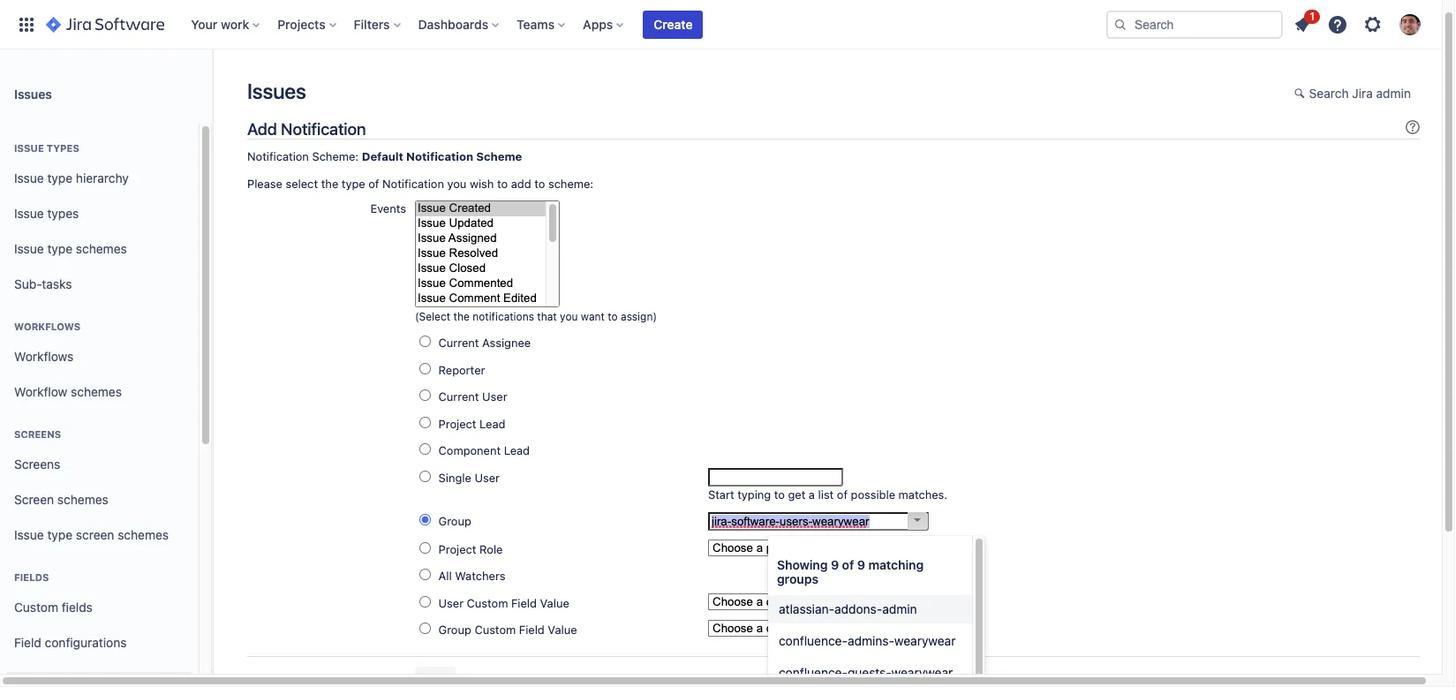 Task type: describe. For each thing, give the bounding box(es) containing it.
primary element
[[11, 0, 1107, 49]]

value for group custom field value
[[548, 623, 577, 637]]

1 horizontal spatial issues
[[247, 79, 306, 103]]

issue type schemes link
[[7, 231, 192, 267]]

issue types
[[14, 205, 79, 220]]

screen schemes
[[14, 492, 108, 507]]

issue for issue types
[[14, 142, 44, 154]]

notifications
[[473, 310, 534, 323]]

0 horizontal spatial issues
[[14, 86, 52, 101]]

field configurations
[[14, 635, 127, 650]]

your
[[191, 16, 218, 31]]

want
[[581, 310, 605, 323]]

jira
[[1353, 86, 1373, 101]]

search
[[1310, 86, 1349, 101]]

to right "add"
[[535, 177, 545, 191]]

help image
[[1328, 14, 1349, 35]]

reporter
[[439, 363, 485, 377]]

Search field
[[1107, 10, 1283, 38]]

workflows link
[[7, 339, 192, 375]]

get
[[788, 487, 806, 502]]

screens group
[[7, 410, 192, 558]]

All Watchers radio
[[420, 569, 431, 580]]

please select the type of notification you wish to add to scheme:
[[247, 177, 594, 191]]

field configuration schemes link
[[7, 661, 192, 687]]

please
[[247, 177, 283, 191]]

types
[[47, 142, 79, 154]]

custom for group
[[475, 623, 516, 637]]

showing 9 of 9 matching groups element
[[768, 595, 972, 687]]

issue types group
[[7, 124, 192, 307]]

small image
[[1295, 87, 1309, 101]]

field up group custom field value
[[511, 596, 537, 610]]

apps
[[583, 16, 613, 31]]

to right want
[[608, 310, 618, 323]]

search jira admin
[[1310, 86, 1411, 101]]

default
[[362, 150, 404, 164]]

projects button
[[272, 10, 343, 38]]

issue type screen schemes
[[14, 527, 169, 542]]

Current User radio
[[420, 390, 431, 401]]

notification up please select the type of notification you wish to add to scheme:
[[406, 150, 473, 164]]

current for current assignee
[[439, 336, 479, 350]]

notifications image
[[1292, 14, 1313, 35]]

Current Assignee radio
[[420, 336, 431, 347]]

addons-
[[835, 601, 883, 616]]

add notification
[[247, 119, 366, 139]]

confluence-admins-wearywear link
[[768, 627, 972, 655]]

scheme:
[[312, 150, 359, 164]]

lead for component lead
[[504, 444, 530, 458]]

(select
[[415, 310, 451, 323]]

user custom field value
[[439, 596, 570, 610]]

watchers
[[455, 569, 506, 583]]

1 9 from the left
[[831, 557, 839, 572]]

teams button
[[512, 10, 573, 38]]

wearywear for admins-
[[895, 633, 956, 648]]

all
[[439, 569, 452, 583]]

field left configuration
[[14, 670, 41, 685]]

hierarchy
[[76, 170, 129, 185]]

fields
[[62, 599, 93, 614]]

start
[[708, 487, 735, 502]]

select
[[286, 177, 318, 191]]

scheme:
[[548, 177, 594, 191]]

atlassian-addons-admin
[[779, 601, 917, 616]]

Group Custom Field Value radio
[[420, 623, 431, 634]]

fields
[[14, 571, 49, 583]]

atlassian-
[[779, 601, 835, 616]]

role
[[480, 542, 503, 556]]

dashboards
[[418, 16, 489, 31]]

issue type schemes
[[14, 241, 127, 256]]

Project Lead radio
[[420, 417, 431, 428]]

2 vertical spatial user
[[439, 596, 464, 610]]

of inside showing 9 of 9 matching groups
[[842, 557, 854, 572]]

search image
[[1114, 17, 1128, 31]]

schemes inside screen schemes link
[[57, 492, 108, 507]]

work
[[221, 16, 249, 31]]

current user
[[439, 390, 508, 404]]

issue for issue type screen schemes
[[14, 527, 44, 542]]

field inside "link"
[[14, 635, 41, 650]]

Reporter radio
[[420, 363, 431, 374]]

user for current user
[[482, 390, 508, 404]]

1
[[1310, 9, 1315, 23]]

to left "add"
[[497, 177, 508, 191]]

custom fields link
[[7, 590, 192, 625]]

appswitcher icon image
[[16, 14, 37, 35]]

workflow schemes link
[[7, 375, 192, 410]]

configuration
[[45, 670, 120, 685]]

screens for screens group
[[14, 428, 61, 440]]

scheme
[[476, 150, 522, 164]]

dashboards button
[[413, 10, 506, 38]]

Project Role radio
[[420, 542, 431, 553]]

field configuration schemes
[[14, 670, 175, 685]]

your work button
[[186, 10, 267, 38]]

your work
[[191, 16, 249, 31]]

lead for project lead
[[480, 417, 506, 431]]

sub-
[[14, 276, 42, 291]]

user for single user
[[475, 471, 500, 485]]

possible
[[851, 487, 896, 502]]



Task type: locate. For each thing, give the bounding box(es) containing it.
project up "all"
[[439, 542, 477, 556]]

issues up issue types
[[14, 86, 52, 101]]

custom down fields
[[14, 599, 58, 614]]

value for user custom field value
[[540, 596, 570, 610]]

atlassian-addons-admin link
[[768, 595, 972, 623]]

fields group
[[7, 553, 192, 687]]

schemes up issue type screen schemes
[[57, 492, 108, 507]]

type down the types
[[47, 170, 73, 185]]

admin for atlassian-addons-admin
[[883, 601, 917, 616]]

2 project from the top
[[439, 542, 477, 556]]

issue for issue type hierarchy
[[14, 170, 44, 185]]

issue left the types
[[14, 142, 44, 154]]

notification up please
[[247, 150, 309, 164]]

0 vertical spatial value
[[540, 596, 570, 610]]

1 vertical spatial wearywear
[[892, 665, 953, 680]]

groups
[[777, 571, 819, 586]]

single
[[439, 471, 472, 485]]

user down component lead
[[475, 471, 500, 485]]

screens
[[14, 428, 61, 440], [14, 456, 60, 471]]

confluence- down "atlassian-"
[[779, 633, 848, 648]]

workflows group
[[7, 302, 192, 415]]

1 vertical spatial current
[[439, 390, 479, 404]]

1 vertical spatial workflows
[[14, 349, 74, 364]]

issue for issue types
[[14, 205, 44, 220]]

0 vertical spatial user
[[482, 390, 508, 404]]

the right (select
[[454, 310, 470, 323]]

screens for "screens" 'link'
[[14, 456, 60, 471]]

project lead
[[439, 417, 506, 431]]

0 vertical spatial of
[[369, 177, 379, 191]]

schemes
[[76, 241, 127, 256], [71, 384, 122, 399], [57, 492, 108, 507], [118, 527, 169, 542], [124, 670, 175, 685]]

Choose a group text field
[[708, 512, 929, 530]]

search jira admin link
[[1286, 80, 1420, 109]]

schemes down workflows link
[[71, 384, 122, 399]]

type left screen in the left of the page
[[47, 527, 73, 542]]

1 vertical spatial confluence-
[[779, 665, 848, 680]]

of
[[369, 177, 379, 191], [837, 487, 848, 502], [842, 557, 854, 572]]

banner containing your work
[[0, 0, 1442, 49]]

to left get
[[774, 487, 785, 502]]

workflows down sub-tasks at top left
[[14, 321, 81, 332]]

1 workflows from the top
[[14, 321, 81, 332]]

current
[[439, 336, 479, 350], [439, 390, 479, 404]]

schemes inside the 'field configuration schemes' link
[[124, 670, 175, 685]]

screens up the screen
[[14, 456, 60, 471]]

1 vertical spatial user
[[475, 471, 500, 485]]

admin right jira
[[1377, 86, 1411, 101]]

issues up 'add'
[[247, 79, 306, 103]]

of down default
[[369, 177, 379, 191]]

Component Lead radio
[[420, 444, 431, 455]]

create button
[[643, 10, 704, 38]]

filters button
[[349, 10, 408, 38]]

0 vertical spatial confluence-
[[779, 633, 848, 648]]

notification up the events
[[383, 177, 444, 191]]

settings image
[[1363, 14, 1384, 35]]

workflows up workflow
[[14, 349, 74, 364]]

teams
[[517, 16, 555, 31]]

a
[[809, 487, 815, 502]]

0 vertical spatial admin
[[1377, 86, 1411, 101]]

issue left types
[[14, 205, 44, 220]]

screen schemes link
[[7, 482, 192, 518]]

0 vertical spatial current
[[439, 336, 479, 350]]

2 issue from the top
[[14, 170, 44, 185]]

1 project from the top
[[439, 417, 477, 431]]

project up 'component'
[[439, 417, 477, 431]]

(select the notifications that you want to assign)
[[415, 310, 657, 323]]

0 vertical spatial project
[[439, 417, 477, 431]]

banner
[[0, 0, 1442, 49]]

group right group custom field value radio at the left bottom
[[439, 623, 472, 637]]

admin up the admins-
[[883, 601, 917, 616]]

1 horizontal spatial 9
[[858, 557, 866, 572]]

of up atlassian-addons-admin
[[842, 557, 854, 572]]

1 vertical spatial screens
[[14, 456, 60, 471]]

screen
[[76, 527, 114, 542]]

value down user custom field value
[[548, 623, 577, 637]]

types
[[47, 205, 79, 220]]

assign)
[[621, 310, 657, 323]]

wearywear down the admins-
[[892, 665, 953, 680]]

showing
[[777, 557, 828, 572]]

custom
[[467, 596, 508, 610], [14, 599, 58, 614], [475, 623, 516, 637]]

1 confluence- from the top
[[779, 633, 848, 648]]

0 vertical spatial the
[[321, 177, 339, 191]]

schemes down field configurations "link"
[[124, 670, 175, 685]]

1 horizontal spatial the
[[454, 310, 470, 323]]

guests-
[[848, 665, 892, 680]]

matching
[[869, 557, 924, 572]]

lead right 'component'
[[504, 444, 530, 458]]

single user
[[439, 471, 500, 485]]

admins-
[[848, 633, 895, 648]]

admin inside 'link'
[[1377, 86, 1411, 101]]

0 horizontal spatial 9
[[831, 557, 839, 572]]

group right group radio
[[439, 514, 472, 529]]

2 9 from the left
[[858, 557, 866, 572]]

type up tasks
[[47, 241, 73, 256]]

the down scheme:
[[321, 177, 339, 191]]

issue type hierarchy
[[14, 170, 129, 185]]

4 issue from the top
[[14, 241, 44, 256]]

admin inside 'link'
[[883, 601, 917, 616]]

0 vertical spatial lead
[[480, 417, 506, 431]]

lead up component lead
[[480, 417, 506, 431]]

schemes inside issue type schemes link
[[76, 241, 127, 256]]

workflows for "workflows" group
[[14, 321, 81, 332]]

filters
[[354, 16, 390, 31]]

1 vertical spatial of
[[837, 487, 848, 502]]

schemes inside issue type screen schemes "link"
[[118, 527, 169, 542]]

Single User radio
[[420, 471, 431, 482]]

type for screen
[[47, 527, 73, 542]]

group custom field value
[[439, 623, 577, 637]]

5 issue from the top
[[14, 527, 44, 542]]

screens inside 'link'
[[14, 456, 60, 471]]

schemes inside workflow schemes link
[[71, 384, 122, 399]]

workflows
[[14, 321, 81, 332], [14, 349, 74, 364]]

type for schemes
[[47, 241, 73, 256]]

1 vertical spatial the
[[454, 310, 470, 323]]

wish
[[470, 177, 494, 191]]

issue for issue type schemes
[[14, 241, 44, 256]]

0 vertical spatial screens
[[14, 428, 61, 440]]

group for group custom field value
[[439, 623, 472, 637]]

1 vertical spatial lead
[[504, 444, 530, 458]]

notification up scheme:
[[281, 119, 366, 139]]

2 vertical spatial of
[[842, 557, 854, 572]]

type for hierarchy
[[47, 170, 73, 185]]

of right list at the bottom of page
[[837, 487, 848, 502]]

issue inside "link"
[[14, 527, 44, 542]]

current up reporter
[[439, 336, 479, 350]]

configurations
[[45, 635, 127, 650]]

None submit
[[415, 667, 456, 687]]

project for project role
[[439, 542, 477, 556]]

1 vertical spatial project
[[439, 542, 477, 556]]

schemes right screen in the left of the page
[[118, 527, 169, 542]]

project role
[[439, 542, 503, 556]]

0 vertical spatial wearywear
[[895, 633, 956, 648]]

current down reporter
[[439, 390, 479, 404]]

0 vertical spatial workflows
[[14, 321, 81, 332]]

1 horizontal spatial admin
[[1377, 86, 1411, 101]]

field down custom fields
[[14, 635, 41, 650]]

custom down watchers at the bottom left of page
[[467, 596, 508, 610]]

issue down the screen
[[14, 527, 44, 542]]

confluence-guests-wearywear
[[779, 665, 953, 680]]

None text field
[[708, 468, 844, 487]]

1 issue from the top
[[14, 142, 44, 154]]

confluence-guests-wearywear link
[[768, 659, 972, 687]]

sub-tasks link
[[7, 267, 192, 302]]

issue up sub-
[[14, 241, 44, 256]]

to
[[497, 177, 508, 191], [535, 177, 545, 191], [608, 310, 618, 323], [774, 487, 785, 502]]

you left wish
[[447, 177, 467, 191]]

1 group from the top
[[439, 514, 472, 529]]

workflow schemes
[[14, 384, 122, 399]]

sidebar navigation image
[[193, 71, 231, 106]]

0 vertical spatial group
[[439, 514, 472, 529]]

1 vertical spatial group
[[439, 623, 472, 637]]

issue types
[[14, 142, 79, 154]]

showing 9 of 9 matching groups
[[777, 557, 924, 586]]

field configurations link
[[7, 625, 192, 661]]

2 current from the top
[[439, 390, 479, 404]]

current assignee
[[439, 336, 531, 350]]

user right user custom field value radio at the bottom
[[439, 596, 464, 610]]

wearywear
[[895, 633, 956, 648], [892, 665, 953, 680]]

project
[[439, 417, 477, 431], [439, 542, 477, 556]]

2 workflows from the top
[[14, 349, 74, 364]]

0 vertical spatial you
[[447, 177, 467, 191]]

0 horizontal spatial admin
[[883, 601, 917, 616]]

1 screens from the top
[[14, 428, 61, 440]]

notification scheme: default notification scheme
[[247, 150, 522, 164]]

Group radio
[[420, 514, 431, 526]]

1 vertical spatial you
[[560, 310, 578, 323]]

issue type screen schemes link
[[7, 518, 192, 553]]

confluence- for admins-
[[779, 633, 848, 648]]

custom fields
[[14, 599, 93, 614]]

custom inside fields group
[[14, 599, 58, 614]]

custom down user custom field value
[[475, 623, 516, 637]]

workflow
[[14, 384, 67, 399]]

3 issue from the top
[[14, 205, 44, 220]]

assignee
[[482, 336, 531, 350]]

notification
[[281, 119, 366, 139], [247, 150, 309, 164], [406, 150, 473, 164], [383, 177, 444, 191]]

1 current from the top
[[439, 336, 479, 350]]

schemes down issue types link
[[76, 241, 127, 256]]

your profile and settings image
[[1400, 14, 1421, 35]]

wearywear for guests-
[[892, 665, 953, 680]]

confluence-
[[779, 633, 848, 648], [779, 665, 848, 680]]

component
[[439, 444, 501, 458]]

1 vertical spatial value
[[548, 623, 577, 637]]

0 horizontal spatial you
[[447, 177, 467, 191]]

screens link
[[7, 447, 192, 482]]

user up project lead
[[482, 390, 508, 404]]

user
[[482, 390, 508, 404], [475, 471, 500, 485], [439, 596, 464, 610]]

issue types link
[[7, 196, 192, 231]]

project for project lead
[[439, 417, 477, 431]]

projects
[[278, 16, 326, 31]]

sub-tasks
[[14, 276, 72, 291]]

you right "that"
[[560, 310, 578, 323]]

add
[[247, 119, 277, 139]]

custom for user
[[467, 596, 508, 610]]

2 screens from the top
[[14, 456, 60, 471]]

2 confluence- from the top
[[779, 665, 848, 680]]

group
[[439, 514, 472, 529], [439, 623, 472, 637]]

admin for search jira admin
[[1377, 86, 1411, 101]]

start typing to get a list of possible matches.
[[708, 487, 948, 502]]

9 right showing
[[831, 557, 839, 572]]

issue type hierarchy link
[[7, 161, 192, 196]]

add
[[511, 177, 531, 191]]

list
[[818, 487, 834, 502]]

0 horizontal spatial the
[[321, 177, 339, 191]]

jira software image
[[46, 14, 165, 35], [46, 14, 165, 35]]

lead
[[480, 417, 506, 431], [504, 444, 530, 458]]

2 group from the top
[[439, 623, 472, 637]]

1 horizontal spatial you
[[560, 310, 578, 323]]

User Custom Field Value radio
[[420, 596, 431, 607]]

current for current user
[[439, 390, 479, 404]]

apps button
[[578, 10, 631, 38]]

create
[[654, 16, 693, 31]]

confluence-admins-wearywear
[[779, 633, 956, 648]]

screens down workflow
[[14, 428, 61, 440]]

workflows for workflows link
[[14, 349, 74, 364]]

confluence- for guests-
[[779, 665, 848, 680]]

type inside "link"
[[47, 527, 73, 542]]

field down user custom field value
[[519, 623, 545, 637]]

confluence- down "confluence-admins-wearywear"
[[779, 665, 848, 680]]

matches.
[[899, 487, 948, 502]]

value
[[540, 596, 570, 610], [548, 623, 577, 637]]

value up group custom field value
[[540, 596, 570, 610]]

group for group
[[439, 514, 472, 529]]

issue down issue types
[[14, 170, 44, 185]]

1 vertical spatial admin
[[883, 601, 917, 616]]

9 left matching
[[858, 557, 866, 572]]

type down scheme:
[[342, 177, 365, 191]]

screen
[[14, 492, 54, 507]]

issues
[[247, 79, 306, 103], [14, 86, 52, 101]]

tasks
[[42, 276, 72, 291]]

events
[[371, 202, 406, 216]]

that
[[537, 310, 557, 323]]

all watchers
[[439, 569, 506, 583]]

wearywear down atlassian-addons-admin 'link'
[[895, 633, 956, 648]]



Task type: vqa. For each thing, say whether or not it's contained in the screenshot.
second Unstar this space icon from the bottom
no



